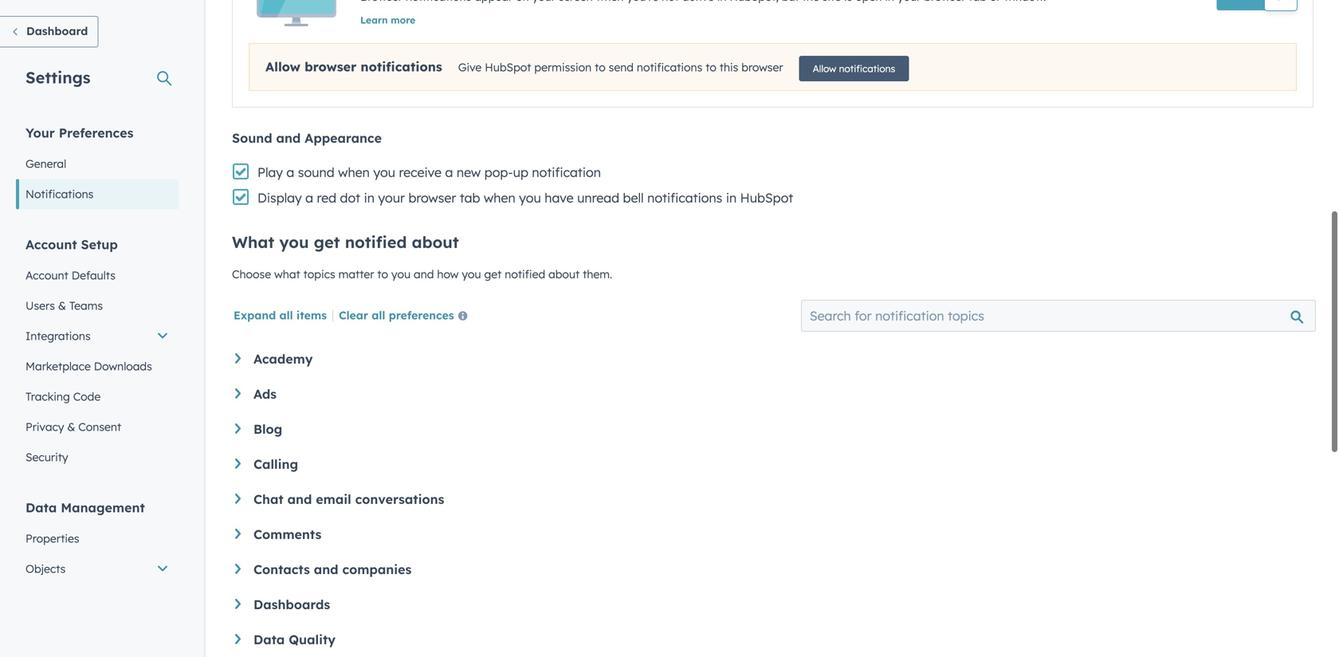 Task type: describe. For each thing, give the bounding box(es) containing it.
properties link
[[16, 524, 179, 554]]

1 horizontal spatial notified
[[505, 267, 546, 281]]

marketplace downloads
[[26, 359, 152, 373]]

0 horizontal spatial get
[[314, 232, 340, 252]]

conversations
[[355, 491, 445, 507]]

learn more
[[360, 14, 416, 26]]

you down up
[[519, 190, 541, 206]]

objects
[[26, 562, 66, 576]]

allow for allow notifications
[[813, 63, 837, 75]]

tracking code
[[26, 390, 101, 403]]

notification
[[532, 164, 601, 180]]

general link
[[16, 149, 179, 179]]

2 horizontal spatial a
[[445, 164, 453, 180]]

comments button
[[235, 526, 1311, 542]]

integrations button
[[16, 321, 179, 351]]

downloads
[[94, 359, 152, 373]]

chat and email conversations button
[[235, 491, 1311, 507]]

give hubspot permission to send notifications to this browser
[[458, 60, 784, 74]]

expand
[[234, 308, 276, 322]]

1 horizontal spatial to
[[595, 60, 606, 74]]

dashboard
[[26, 24, 88, 38]]

1 vertical spatial hubspot
[[741, 190, 794, 206]]

allow notifications
[[813, 63, 896, 75]]

companies
[[342, 561, 412, 577]]

calling
[[254, 456, 298, 472]]

a for dot
[[305, 190, 313, 206]]

settings
[[26, 67, 91, 87]]

chat
[[254, 491, 284, 507]]

caret image for contacts and companies
[[235, 564, 241, 574]]

all for expand
[[279, 308, 293, 322]]

caret image for calling
[[235, 459, 241, 469]]

blog
[[254, 421, 282, 437]]

dot
[[340, 190, 361, 206]]

what you get notified about
[[232, 232, 459, 252]]

teams
[[69, 299, 103, 313]]

2 horizontal spatial to
[[706, 60, 717, 74]]

up
[[513, 164, 529, 180]]

learn
[[360, 14, 388, 26]]

expand all items button
[[234, 308, 327, 322]]

dashboards
[[254, 596, 330, 612]]

properties
[[26, 531, 79, 545]]

1 in from the left
[[364, 190, 375, 206]]

allow browser notifications
[[266, 59, 442, 75]]

a for when
[[287, 164, 294, 180]]

have
[[545, 190, 574, 206]]

tab
[[460, 190, 480, 206]]

calling button
[[235, 456, 1311, 472]]

expand all items
[[234, 308, 327, 322]]

notifications
[[26, 187, 94, 201]]

your
[[378, 190, 405, 206]]

account for account setup
[[26, 236, 77, 252]]

email
[[316, 491, 351, 507]]

management
[[61, 500, 145, 516]]

academy
[[254, 351, 313, 367]]

2 horizontal spatial browser
[[742, 60, 784, 74]]

preferences
[[389, 308, 454, 322]]

allow notifications button
[[800, 56, 909, 81]]

what
[[232, 232, 274, 252]]

sound and appearance
[[232, 130, 382, 146]]

data management element
[[16, 499, 179, 645]]

choose what topics matter to you and how you get notified about them.
[[232, 267, 613, 281]]

account defaults link
[[16, 260, 179, 291]]

red
[[317, 190, 337, 206]]

data management
[[26, 500, 145, 516]]

0 horizontal spatial notified
[[345, 232, 407, 252]]

caret image for comments
[[235, 529, 241, 539]]

dashboard link
[[0, 16, 98, 47]]

account setup element
[[16, 236, 179, 472]]

caret image for data quality
[[235, 634, 241, 644]]

data quality
[[254, 632, 336, 648]]

data for data management
[[26, 500, 57, 516]]

give
[[458, 60, 482, 74]]

tracking
[[26, 390, 70, 403]]

academy button
[[235, 351, 1311, 367]]

data quality button
[[235, 632, 1311, 648]]

contacts and companies
[[254, 561, 412, 577]]

unread
[[577, 190, 620, 206]]

permission
[[535, 60, 592, 74]]

Search for notification topics search field
[[801, 300, 1317, 332]]

play a sound when you receive a new pop-up notification
[[258, 164, 601, 180]]

caret image for academy
[[235, 353, 241, 363]]

users
[[26, 299, 55, 313]]

you up clear all preferences
[[391, 267, 411, 281]]

and for contacts and companies
[[314, 561, 339, 577]]

learn more button
[[360, 13, 416, 27]]

notifications link
[[16, 179, 179, 209]]

caret image for chat and email conversations
[[235, 494, 241, 504]]

bell
[[623, 190, 644, 206]]

preferences
[[59, 125, 134, 141]]

choose
[[232, 267, 271, 281]]

account defaults
[[26, 268, 116, 282]]

you up what
[[279, 232, 309, 252]]

0 vertical spatial hubspot
[[485, 60, 531, 74]]



Task type: vqa. For each thing, say whether or not it's contained in the screenshot.
browser to the left
yes



Task type: locate. For each thing, give the bounding box(es) containing it.
get up topics at the top
[[314, 232, 340, 252]]

0 horizontal spatial hubspot
[[485, 60, 531, 74]]

caret image left calling
[[235, 459, 241, 469]]

& right users
[[58, 299, 66, 313]]

1 vertical spatial when
[[484, 190, 516, 206]]

when up dot
[[338, 164, 370, 180]]

caret image inside the 'comments' dropdown button
[[235, 529, 241, 539]]

4 caret image from the top
[[235, 634, 241, 644]]

0 vertical spatial data
[[26, 500, 57, 516]]

caret image inside calling dropdown button
[[235, 459, 241, 469]]

1 horizontal spatial data
[[254, 632, 285, 648]]

browser down the play a sound when you receive a new pop-up notification
[[409, 190, 456, 206]]

0 horizontal spatial a
[[287, 164, 294, 180]]

0 horizontal spatial in
[[364, 190, 375, 206]]

3 caret image from the top
[[235, 423, 241, 434]]

0 vertical spatial when
[[338, 164, 370, 180]]

caret image for blog
[[235, 423, 241, 434]]

more
[[391, 14, 416, 26]]

you
[[373, 164, 396, 180], [519, 190, 541, 206], [279, 232, 309, 252], [391, 267, 411, 281], [462, 267, 481, 281]]

& right privacy
[[67, 420, 75, 434]]

data for data quality
[[254, 632, 285, 648]]

security
[[26, 450, 68, 464]]

all left items on the left of page
[[279, 308, 293, 322]]

display a red dot in your browser tab when you have unread bell notifications in hubspot
[[258, 190, 794, 206]]

caret image inside the contacts and companies dropdown button
[[235, 564, 241, 574]]

and right 'sound'
[[276, 130, 301, 146]]

0 vertical spatial about
[[412, 232, 459, 252]]

caret image left academy
[[235, 353, 241, 363]]

your preferences
[[26, 125, 134, 141]]

caret image for ads
[[235, 388, 241, 399]]

data inside "element"
[[26, 500, 57, 516]]

all right clear
[[372, 308, 385, 322]]

sound
[[232, 130, 272, 146]]

this
[[720, 60, 739, 74]]

0 horizontal spatial to
[[377, 267, 388, 281]]

about up how
[[412, 232, 459, 252]]

what
[[274, 267, 300, 281]]

quality
[[289, 632, 336, 648]]

a left 'red' at top left
[[305, 190, 313, 206]]

2 caret image from the top
[[235, 388, 241, 399]]

chat and email conversations
[[254, 491, 445, 507]]

caret image left ads
[[235, 388, 241, 399]]

display
[[258, 190, 302, 206]]

1 horizontal spatial when
[[484, 190, 516, 206]]

2 all from the left
[[372, 308, 385, 322]]

items
[[297, 308, 327, 322]]

data up properties
[[26, 500, 57, 516]]

and right contacts at left
[[314, 561, 339, 577]]

0 horizontal spatial allow
[[266, 59, 301, 75]]

caret image
[[235, 353, 241, 363], [235, 388, 241, 399], [235, 423, 241, 434], [235, 459, 241, 469], [235, 494, 241, 504]]

when
[[338, 164, 370, 180], [484, 190, 516, 206]]

2 caret image from the top
[[235, 564, 241, 574]]

about
[[412, 232, 459, 252], [549, 267, 580, 281]]

1 horizontal spatial all
[[372, 308, 385, 322]]

privacy & consent link
[[16, 412, 179, 442]]

&
[[58, 299, 66, 313], [67, 420, 75, 434]]

notified up matter
[[345, 232, 407, 252]]

caret image inside blog dropdown button
[[235, 423, 241, 434]]

notifications
[[361, 59, 442, 75], [637, 60, 703, 74], [839, 63, 896, 75], [648, 190, 723, 206]]

defaults
[[72, 268, 116, 282]]

0 horizontal spatial data
[[26, 500, 57, 516]]

1 horizontal spatial allow
[[813, 63, 837, 75]]

general
[[26, 157, 66, 171]]

allow for allow browser notifications
[[266, 59, 301, 75]]

play
[[258, 164, 283, 180]]

how
[[437, 267, 459, 281]]

blog button
[[235, 421, 1311, 437]]

a
[[287, 164, 294, 180], [445, 164, 453, 180], [305, 190, 313, 206]]

users & teams link
[[16, 291, 179, 321]]

all for clear
[[372, 308, 385, 322]]

1 account from the top
[[26, 236, 77, 252]]

1 vertical spatial about
[[549, 267, 580, 281]]

0 horizontal spatial when
[[338, 164, 370, 180]]

0 horizontal spatial browser
[[305, 59, 357, 75]]

consent
[[78, 420, 121, 434]]

code
[[73, 390, 101, 403]]

browser right this
[[742, 60, 784, 74]]

1 all from the left
[[279, 308, 293, 322]]

topics
[[304, 267, 335, 281]]

when down pop-
[[484, 190, 516, 206]]

caret image left "data quality"
[[235, 634, 241, 644]]

security link
[[16, 442, 179, 472]]

allow inside button
[[813, 63, 837, 75]]

privacy & consent
[[26, 420, 121, 434]]

and
[[276, 130, 301, 146], [414, 267, 434, 281], [288, 491, 312, 507], [314, 561, 339, 577]]

to
[[595, 60, 606, 74], [706, 60, 717, 74], [377, 267, 388, 281]]

caret image left contacts at left
[[235, 564, 241, 574]]

1 vertical spatial notified
[[505, 267, 546, 281]]

notifications inside button
[[839, 63, 896, 75]]

1 vertical spatial get
[[484, 267, 502, 281]]

receive
[[399, 164, 442, 180]]

account for account defaults
[[26, 268, 68, 282]]

get
[[314, 232, 340, 252], [484, 267, 502, 281]]

allow
[[266, 59, 301, 75], [813, 63, 837, 75]]

and left how
[[414, 267, 434, 281]]

2 in from the left
[[726, 190, 737, 206]]

1 horizontal spatial about
[[549, 267, 580, 281]]

caret image inside academy dropdown button
[[235, 353, 241, 363]]

0 horizontal spatial &
[[58, 299, 66, 313]]

2 account from the top
[[26, 268, 68, 282]]

caret image inside chat and email conversations 'dropdown button'
[[235, 494, 241, 504]]

and for sound and appearance
[[276, 130, 301, 146]]

objects button
[[16, 554, 179, 584]]

3 caret image from the top
[[235, 599, 241, 609]]

caret image for dashboards
[[235, 599, 241, 609]]

to right matter
[[377, 267, 388, 281]]

1 caret image from the top
[[235, 529, 241, 539]]

5 caret image from the top
[[235, 494, 241, 504]]

a left new
[[445, 164, 453, 180]]

caret image inside data quality dropdown button
[[235, 634, 241, 644]]

them.
[[583, 267, 613, 281]]

0 vertical spatial account
[[26, 236, 77, 252]]

in
[[364, 190, 375, 206], [726, 190, 737, 206]]

contacts
[[254, 561, 310, 577]]

1 vertical spatial data
[[254, 632, 285, 648]]

and for chat and email conversations
[[288, 491, 312, 507]]

& for privacy
[[67, 420, 75, 434]]

1 horizontal spatial get
[[484, 267, 502, 281]]

users & teams
[[26, 299, 103, 313]]

clear all preferences
[[339, 308, 454, 322]]

hubspot
[[485, 60, 531, 74], [741, 190, 794, 206]]

1 vertical spatial account
[[26, 268, 68, 282]]

0 horizontal spatial about
[[412, 232, 459, 252]]

notified left them.
[[505, 267, 546, 281]]

caret image left chat
[[235, 494, 241, 504]]

caret image left blog
[[235, 423, 241, 434]]

and right chat
[[288, 491, 312, 507]]

1 horizontal spatial &
[[67, 420, 75, 434]]

get right how
[[484, 267, 502, 281]]

comments
[[254, 526, 322, 542]]

you right how
[[462, 267, 481, 281]]

caret image left comments
[[235, 529, 241, 539]]

account inside account defaults link
[[26, 268, 68, 282]]

to left send
[[595, 60, 606, 74]]

1 horizontal spatial in
[[726, 190, 737, 206]]

caret image inside ads dropdown button
[[235, 388, 241, 399]]

send
[[609, 60, 634, 74]]

4 caret image from the top
[[235, 459, 241, 469]]

caret image
[[235, 529, 241, 539], [235, 564, 241, 574], [235, 599, 241, 609], [235, 634, 241, 644]]

sound
[[298, 164, 335, 180]]

caret image left dashboards
[[235, 599, 241, 609]]

account up users
[[26, 268, 68, 282]]

dashboards button
[[235, 596, 1311, 612]]

data
[[26, 500, 57, 516], [254, 632, 285, 648]]

0 vertical spatial get
[[314, 232, 340, 252]]

& for users
[[58, 299, 66, 313]]

1 vertical spatial &
[[67, 420, 75, 434]]

clear all preferences button
[[339, 307, 474, 326]]

setup
[[81, 236, 118, 252]]

about left them.
[[549, 267, 580, 281]]

your preferences element
[[16, 124, 179, 209]]

1 caret image from the top
[[235, 353, 241, 363]]

browser up the appearance
[[305, 59, 357, 75]]

integrations
[[26, 329, 91, 343]]

0 horizontal spatial all
[[279, 308, 293, 322]]

0 vertical spatial &
[[58, 299, 66, 313]]

tracking code link
[[16, 382, 179, 412]]

to left this
[[706, 60, 717, 74]]

all inside clear all preferences button
[[372, 308, 385, 322]]

you up your
[[373, 164, 396, 180]]

ads button
[[235, 386, 1311, 402]]

appearance
[[305, 130, 382, 146]]

account setup
[[26, 236, 118, 252]]

marketplace
[[26, 359, 91, 373]]

contacts and companies button
[[235, 561, 1311, 577]]

caret image inside dashboards dropdown button
[[235, 599, 241, 609]]

pop-
[[485, 164, 513, 180]]

1 horizontal spatial hubspot
[[741, 190, 794, 206]]

account up account defaults
[[26, 236, 77, 252]]

a right "play"
[[287, 164, 294, 180]]

1 horizontal spatial browser
[[409, 190, 456, 206]]

marketplace downloads link
[[16, 351, 179, 382]]

data down dashboards
[[254, 632, 285, 648]]

0 vertical spatial notified
[[345, 232, 407, 252]]

matter
[[339, 267, 374, 281]]

1 horizontal spatial a
[[305, 190, 313, 206]]

new
[[457, 164, 481, 180]]



